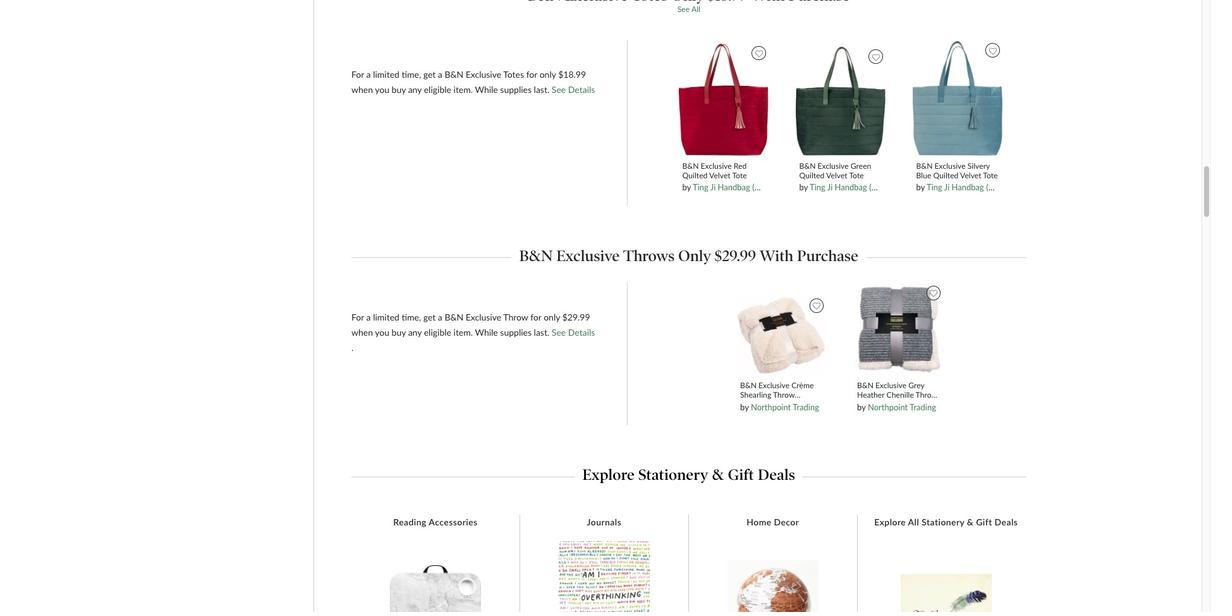 Task type: describe. For each thing, give the bounding box(es) containing it.
b&n exclusive grey heather chenille throw (50"x60")
[[857, 381, 937, 409]]

quilted for b&n exclusive green quilted velvet tote by ting ji handbag (hong kong) ltd
[[800, 171, 825, 180]]

1 horizontal spatial gift
[[976, 516, 992, 527]]

ting ji handbag (hong kong) ltd link for b&n exclusive green quilted velvet tote by ting ji handbag (hong kong) ltd
[[810, 182, 928, 192]]

grey
[[909, 381, 925, 390]]

northpoint for throw
[[751, 402, 791, 412]]

ji for b&n exclusive green quilted velvet tote by ting ji handbag (hong kong) ltd
[[827, 182, 833, 192]]

(hong for b&n exclusive red quilted velvet tote by ting ji handbag (hong kong) ltd
[[752, 182, 774, 192]]

eligible for totes
[[424, 84, 451, 95]]

tote for b&n exclusive red quilted velvet tote by ting ji handbag (hong kong) ltd
[[732, 171, 747, 180]]

when for for a limited time, get a b&n exclusive totes for only $18.99 when you buy any eligible item. while supplies last.
[[351, 84, 373, 95]]

throw inside for a limited time, get a b&n exclusive throw for only $29.99 when you buy any eligible item. while supplies last.
[[503, 312, 528, 322]]

when for for a limited time, get a b&n exclusive throw for only $29.99 when you buy any eligible item. while supplies last.
[[351, 327, 373, 338]]

ting for b&n exclusive red quilted velvet tote by ting ji handbag (hong kong) ltd
[[693, 182, 709, 192]]

& inside section
[[712, 466, 724, 484]]

home
[[747, 516, 772, 527]]

time, for for a limited time, get a b&n exclusive totes for only $18.99 when you buy any eligible item. while supplies last.
[[402, 69, 421, 80]]

(50"x60") inside b&n exclusive crème shearling throw (50"x60")
[[740, 400, 772, 409]]

b&n exclusive silvery blue quilted velvet tote by ting ji handbag (hong kong) ltd
[[917, 161, 1045, 192]]

b&n exclusive crème shearling throw (50 image
[[736, 296, 827, 376]]

exclusive for b&n exclusive red quilted velvet tote by ting ji handbag (hong kong) ltd
[[701, 161, 732, 170]]

.
[[351, 342, 354, 353]]

b&n exclusive grey heather chenille throw (50 image
[[853, 283, 944, 376]]

see for see details
[[552, 84, 566, 95]]

$29.99 inside for a limited time, get a b&n exclusive throw for only $29.99 when you buy any eligible item. while supplies last.
[[562, 312, 590, 322]]

b&n exclusive red quilted velvet tote image
[[678, 43, 769, 156]]

see details .
[[351, 327, 595, 353]]

by northpoint trading for throw
[[740, 402, 819, 412]]

with
[[760, 246, 794, 265]]

ji inside b&n exclusive silvery blue quilted velvet tote by ting ji handbag (hong kong) ltd
[[944, 182, 950, 192]]

quilted inside b&n exclusive silvery blue quilted velvet tote by ting ji handbag (hong kong) ltd
[[934, 171, 959, 180]]

1 vertical spatial stationery
[[922, 516, 965, 527]]

blue
[[917, 171, 932, 180]]

b&n exclusive silvery blue quilted velvet tote link
[[917, 161, 999, 180]]

b&n for b&n exclusive silvery blue quilted velvet tote by ting ji handbag (hong kong) ltd
[[917, 161, 933, 170]]

handbag inside b&n exclusive silvery blue quilted velvet tote by ting ji handbag (hong kong) ltd
[[952, 182, 984, 192]]

exclusive for b&n exclusive grey heather chenille throw (50"x60")
[[876, 381, 907, 390]]

all for see
[[692, 5, 700, 14]]

all for explore
[[908, 516, 919, 527]]

velvet for b&n exclusive red quilted velvet tote by ting ji handbag (hong kong) ltd
[[709, 171, 731, 180]]

ting inside b&n exclusive silvery blue quilted velvet tote by ting ji handbag (hong kong) ltd
[[927, 182, 943, 192]]

b&n for b&n exclusive crème shearling throw (50"x60")
[[740, 381, 757, 390]]

shearling
[[740, 390, 771, 400]]

exclusive for b&n exclusive green quilted velvet tote by ting ji handbag (hong kong) ltd
[[818, 161, 849, 170]]

eligible for throw
[[424, 327, 451, 338]]

limited for for a limited time, get a b&n exclusive totes for only $18.99 when you buy any eligible item. while supplies last.
[[373, 69, 400, 80]]

northpoint for chenille
[[868, 402, 908, 412]]

b&n exclusive green quilted velvet tote image
[[795, 46, 886, 156]]

$18.99
[[558, 69, 586, 80]]

ji for b&n exclusive red quilted velvet tote by ting ji handbag (hong kong) ltd
[[710, 182, 716, 192]]

handbag for b&n exclusive red quilted velvet tote by ting ji handbag (hong kong) ltd
[[718, 182, 750, 192]]

for a limited time, get a b&n exclusive throw for only $29.99 when you buy any eligible item. while supplies last.
[[351, 312, 590, 338]]

see all link
[[678, 5, 700, 14]]

reading accessories image
[[390, 566, 481, 612]]

by down heather
[[857, 402, 866, 412]]

reading
[[393, 516, 427, 527]]

you for for a limited time, get a b&n exclusive throw for only $29.99 when you buy any eligible item. while supplies last.
[[375, 327, 389, 338]]

for a limited time, get a b&n exclusive totes for only $18.99 when you buy any eligible item. while supplies last.
[[351, 69, 586, 95]]

b&n for b&n exclusive grey heather chenille throw (50"x60")
[[857, 381, 874, 390]]

by down shearling in the right bottom of the page
[[740, 402, 749, 412]]

b&n exclusive green quilted velvet tote by ting ji handbag (hong kong) ltd
[[800, 161, 928, 192]]

last. for throw
[[534, 327, 550, 338]]

(hong inside b&n exclusive silvery blue quilted velvet tote by ting ji handbag (hong kong) ltd
[[986, 182, 1008, 192]]

see details
[[552, 84, 595, 95]]

(50"x60") inside b&n exclusive grey heather chenille throw (50"x60")
[[857, 400, 889, 409]]

exclusive inside for a limited time, get a b&n exclusive throw for only $29.99 when you buy any eligible item. while supplies last.
[[466, 312, 501, 322]]

for only for $29.99
[[531, 312, 560, 322]]

get for throw
[[423, 312, 436, 322]]

velvet for b&n exclusive green quilted velvet tote by ting ji handbag (hong kong) ltd
[[826, 171, 848, 180]]

explore for explore stationery & gift deals
[[583, 466, 635, 484]]

supplies for throw
[[500, 327, 532, 338]]

see details link for $18.99
[[552, 84, 595, 95]]

(hong for b&n exclusive green quilted velvet tote by ting ji handbag (hong kong) ltd
[[869, 182, 891, 192]]

exclusive for b&n exclusive throws only $29.99 with purchase
[[557, 246, 620, 265]]

b&n exclusive red quilted velvet tote link
[[683, 161, 765, 180]]

any for for a limited time, get a b&n exclusive throw for only $29.99 when you buy any eligible item. while supplies last.
[[408, 327, 422, 338]]

for only for $18.99
[[526, 69, 556, 80]]

home decor image
[[728, 560, 819, 612]]

throw inside b&n exclusive crème shearling throw (50"x60")
[[773, 390, 795, 400]]

while for throw
[[475, 327, 498, 338]]

by inside the b&n exclusive red quilted velvet tote by ting ji handbag (hong kong) ltd
[[683, 182, 691, 192]]

1 horizontal spatial $29.99
[[715, 246, 756, 265]]

for for for a limited time, get a b&n exclusive throw for only $29.99 when you buy any eligible item. while supplies last.
[[351, 312, 364, 322]]



Task type: locate. For each thing, give the bounding box(es) containing it.
explore all stationery & gift deals
[[875, 516, 1018, 527]]

last. for totes
[[534, 84, 550, 95]]

time,
[[402, 69, 421, 80], [402, 312, 421, 322]]

(50"x60") down shearling in the right bottom of the page
[[740, 400, 772, 409]]

stationery inside section
[[639, 466, 709, 484]]

buy inside for a limited time, get a b&n exclusive throw for only $29.99 when you buy any eligible item. while supplies last.
[[392, 327, 406, 338]]

1 northpoint trading link from the left
[[751, 402, 819, 412]]

0 horizontal spatial ltd
[[799, 182, 811, 192]]

by northpoint trading for chenille
[[857, 402, 936, 412]]

2 see details link from the top
[[552, 327, 595, 338]]

1 for from the top
[[351, 69, 364, 80]]

0 horizontal spatial northpoint trading link
[[751, 402, 819, 412]]

tote down silvery
[[983, 171, 998, 180]]

b&n inside for a limited time, get a b&n exclusive throw for only $29.99 when you buy any eligible item. while supplies last.
[[445, 312, 464, 322]]

velvet inside b&n exclusive silvery blue quilted velvet tote by ting ji handbag (hong kong) ltd
[[960, 171, 982, 180]]

1 limited from the top
[[373, 69, 400, 80]]

item. for throw
[[454, 327, 473, 338]]

1 when from the top
[[351, 84, 373, 95]]

details
[[568, 84, 595, 95], [568, 327, 595, 338]]

you inside for a limited time, get a b&n exclusive throw for only $29.99 when you buy any eligible item. while supplies last.
[[375, 327, 389, 338]]

2 horizontal spatial ltd
[[1033, 182, 1045, 192]]

crème
[[792, 381, 814, 390]]

eligible
[[424, 84, 451, 95], [424, 327, 451, 338]]

0 horizontal spatial explore
[[583, 466, 635, 484]]

supplies for totes
[[500, 84, 532, 95]]

you inside for a limited time, get a b&n exclusive totes for only $18.99 when you buy any eligible item. while supplies last.
[[375, 84, 389, 95]]

ltd for b&n exclusive red quilted velvet tote by ting ji handbag (hong kong) ltd
[[799, 182, 811, 192]]

reading accessories link
[[387, 516, 484, 528]]

b&n inside for a limited time, get a b&n exclusive totes for only $18.99 when you buy any eligible item. while supplies last.
[[445, 69, 464, 80]]

b&n exclusive throws only $29.99 with purchase
[[519, 246, 859, 265]]

accessories
[[429, 516, 478, 527]]

exclusive left "red" at the top of the page
[[701, 161, 732, 170]]

3 (hong from the left
[[986, 182, 1008, 192]]

0 vertical spatial see details link
[[552, 84, 595, 95]]

green
[[851, 161, 871, 170]]

1 get from the top
[[423, 69, 436, 80]]

deals inside section
[[758, 466, 796, 484]]

kong)
[[776, 182, 797, 192], [893, 182, 914, 192], [1010, 182, 1031, 192]]

details for see details
[[568, 84, 595, 95]]

home decor
[[747, 516, 799, 527]]

by down b&n exclusive green quilted velvet tote link
[[800, 182, 808, 192]]

2 horizontal spatial throw
[[916, 390, 937, 400]]

by
[[683, 182, 691, 192], [800, 182, 808, 192], [917, 182, 925, 192], [740, 402, 749, 412], [857, 402, 866, 412]]

limited for for a limited time, get a b&n exclusive throw for only $29.99 when you buy any eligible item. while supplies last.
[[373, 312, 400, 322]]

1 any from the top
[[408, 84, 422, 95]]

handbag down b&n exclusive red quilted velvet tote link
[[718, 182, 750, 192]]

ltd inside b&n exclusive green quilted velvet tote by ting ji handbag (hong kong) ltd
[[916, 182, 928, 192]]

(hong down b&n exclusive red quilted velvet tote link
[[752, 182, 774, 192]]

any for for a limited time, get a b&n exclusive totes for only $18.99 when you buy any eligible item. while supplies last.
[[408, 84, 422, 95]]

ting inside the b&n exclusive red quilted velvet tote by ting ji handbag (hong kong) ltd
[[693, 182, 709, 192]]

1 eligible from the top
[[424, 84, 451, 95]]

all
[[692, 5, 700, 14], [908, 516, 919, 527]]

0 horizontal spatial all
[[692, 5, 700, 14]]

1 vertical spatial see
[[552, 84, 566, 95]]

ting down b&n exclusive red quilted velvet tote link
[[693, 182, 709, 192]]

3 ting ji handbag (hong kong) ltd link from the left
[[927, 182, 1045, 192]]

for only
[[526, 69, 556, 80], [531, 312, 560, 322]]

gift
[[728, 466, 754, 484], [976, 516, 992, 527]]

ji down 'b&n exclusive silvery blue quilted velvet tote' "link"
[[944, 182, 950, 192]]

tote inside the b&n exclusive red quilted velvet tote by ting ji handbag (hong kong) ltd
[[732, 171, 747, 180]]

get inside for a limited time, get a b&n exclusive totes for only $18.99 when you buy any eligible item. while supplies last.
[[423, 69, 436, 80]]

1 time, from the top
[[402, 69, 421, 80]]

reading accessories
[[393, 516, 478, 527]]

2 ltd from the left
[[916, 182, 928, 192]]

1 vertical spatial &
[[967, 516, 974, 527]]

see details link
[[552, 84, 595, 95], [552, 327, 595, 338]]

3 handbag from the left
[[952, 182, 984, 192]]

totes
[[503, 69, 524, 80]]

(hong down green
[[869, 182, 891, 192]]

when inside for a limited time, get a b&n exclusive throw for only $29.99 when you buy any eligible item. while supplies last.
[[351, 327, 373, 338]]

tote
[[732, 171, 747, 180], [849, 171, 864, 180], [983, 171, 998, 180]]

0 vertical spatial deals
[[758, 466, 796, 484]]

1 details from the top
[[568, 84, 595, 95]]

exclusive
[[466, 69, 501, 80], [701, 161, 732, 170], [818, 161, 849, 170], [935, 161, 966, 170], [557, 246, 620, 265], [466, 312, 501, 322], [759, 381, 790, 390], [876, 381, 907, 390]]

1 quilted from the left
[[683, 171, 708, 180]]

1 horizontal spatial tote
[[849, 171, 864, 180]]

1 horizontal spatial (50"x60")
[[857, 400, 889, 409]]

while inside for a limited time, get a b&n exclusive totes for only $18.99 when you buy any eligible item. while supplies last.
[[475, 84, 498, 95]]

2 ji from the left
[[827, 182, 833, 192]]

any inside for a limited time, get a b&n exclusive totes for only $18.99 when you buy any eligible item. while supplies last.
[[408, 84, 422, 95]]

0 horizontal spatial handbag
[[718, 182, 750, 192]]

2 horizontal spatial velvet
[[960, 171, 982, 180]]

1 ting ji handbag (hong kong) ltd link from the left
[[693, 182, 811, 192]]

1 vertical spatial buy
[[392, 327, 406, 338]]

2 for from the top
[[351, 312, 364, 322]]

1 (50"x60") from the left
[[740, 400, 772, 409]]

1 horizontal spatial trading
[[910, 402, 936, 412]]

buy for for a limited time, get a b&n exclusive totes for only $18.99 when you buy any eligible item. while supplies last.
[[392, 84, 406, 95]]

deals
[[758, 466, 796, 484], [995, 516, 1018, 527]]

time, inside for a limited time, get a b&n exclusive totes for only $18.99 when you buy any eligible item. while supplies last.
[[402, 69, 421, 80]]

2 quilted from the left
[[800, 171, 825, 180]]

throw down grey
[[916, 390, 937, 400]]

northpoint trading link down chenille
[[868, 402, 936, 412]]

velvet inside b&n exclusive green quilted velvet tote by ting ji handbag (hong kong) ltd
[[826, 171, 848, 180]]

explore inside section
[[583, 466, 635, 484]]

exclusive for b&n exclusive crème shearling throw (50"x60")
[[759, 381, 790, 390]]

1 (hong from the left
[[752, 182, 774, 192]]

quilted inside b&n exclusive green quilted velvet tote by ting ji handbag (hong kong) ltd
[[800, 171, 825, 180]]

limited
[[373, 69, 400, 80], [373, 312, 400, 322]]

exclusive for b&n exclusive silvery blue quilted velvet tote by ting ji handbag (hong kong) ltd
[[935, 161, 966, 170]]

0 horizontal spatial velvet
[[709, 171, 731, 180]]

&
[[712, 466, 724, 484], [967, 516, 974, 527]]

tote inside b&n exclusive green quilted velvet tote by ting ji handbag (hong kong) ltd
[[849, 171, 864, 180]]

1 handbag from the left
[[718, 182, 750, 192]]

1 you from the top
[[375, 84, 389, 95]]

when
[[351, 84, 373, 95], [351, 327, 373, 338]]

0 vertical spatial supplies
[[500, 84, 532, 95]]

b&n inside b&n exclusive silvery blue quilted velvet tote by ting ji handbag (hong kong) ltd
[[917, 161, 933, 170]]

0 vertical spatial you
[[375, 84, 389, 95]]

0 horizontal spatial by northpoint trading
[[740, 402, 819, 412]]

explore stationery & gift deals
[[583, 466, 796, 484]]

when inside for a limited time, get a b&n exclusive totes for only $18.99 when you buy any eligible item. while supplies last.
[[351, 84, 373, 95]]

trading for b&n exclusive crème shearling throw (50"x60")
[[793, 402, 819, 412]]

1 vertical spatial see details link
[[552, 327, 595, 338]]

1 vertical spatial time,
[[402, 312, 421, 322]]

b&n for b&n exclusive throws only $29.99 with purchase
[[519, 246, 553, 265]]

item.
[[454, 84, 473, 95], [454, 327, 473, 338]]

ting ji handbag (hong kong) ltd link
[[693, 182, 811, 192], [810, 182, 928, 192], [927, 182, 1045, 192]]

0 horizontal spatial $29.99
[[562, 312, 590, 322]]

2 kong) from the left
[[893, 182, 914, 192]]

for only inside for a limited time, get a b&n exclusive totes for only $18.99 when you buy any eligible item. while supplies last.
[[526, 69, 556, 80]]

0 vertical spatial see
[[678, 5, 690, 14]]

0 vertical spatial $29.99
[[715, 246, 756, 265]]

1 horizontal spatial northpoint
[[868, 402, 908, 412]]

northpoint trading link
[[751, 402, 819, 412], [868, 402, 936, 412]]

1 horizontal spatial throw
[[773, 390, 795, 400]]

exclusive inside b&n exclusive green quilted velvet tote by ting ji handbag (hong kong) ltd
[[818, 161, 849, 170]]

2 vertical spatial see
[[552, 327, 566, 338]]

while for totes
[[475, 84, 498, 95]]

ji down b&n exclusive red quilted velvet tote link
[[710, 182, 716, 192]]

item. inside for a limited time, get a b&n exclusive totes for only $18.99 when you buy any eligible item. while supplies last.
[[454, 84, 473, 95]]

2 get from the top
[[423, 312, 436, 322]]

2 eligible from the top
[[424, 327, 451, 338]]

kong) inside b&n exclusive green quilted velvet tote by ting ji handbag (hong kong) ltd
[[893, 182, 914, 192]]

1 vertical spatial last.
[[534, 327, 550, 338]]

0 horizontal spatial ting
[[693, 182, 709, 192]]

1 item. from the top
[[454, 84, 473, 95]]

by down b&n exclusive red quilted velvet tote link
[[683, 182, 691, 192]]

1 vertical spatial details
[[568, 327, 595, 338]]

0 vertical spatial gift
[[728, 466, 754, 484]]

exclusive left silvery
[[935, 161, 966, 170]]

ji inside the b&n exclusive red quilted velvet tote by ting ji handbag (hong kong) ltd
[[710, 182, 716, 192]]

explore
[[583, 466, 635, 484], [875, 516, 906, 527]]

0 horizontal spatial kong)
[[776, 182, 797, 192]]

see for see all
[[678, 5, 690, 14]]

you
[[375, 84, 389, 95], [375, 327, 389, 338]]

1 ltd from the left
[[799, 182, 811, 192]]

northpoint trading link for throw
[[751, 402, 819, 412]]

1 vertical spatial get
[[423, 312, 436, 322]]

1 horizontal spatial explore
[[875, 516, 906, 527]]

2 northpoint from the left
[[868, 402, 908, 412]]

1 trading from the left
[[793, 402, 819, 412]]

1 vertical spatial limited
[[373, 312, 400, 322]]

1 vertical spatial explore
[[875, 516, 906, 527]]

exclusive left throws at the right of page
[[557, 246, 620, 265]]

by northpoint trading down chenille
[[857, 402, 936, 412]]

by down blue
[[917, 182, 925, 192]]

0 horizontal spatial tote
[[732, 171, 747, 180]]

1 ting from the left
[[693, 182, 709, 192]]

you for for a limited time, get a b&n exclusive totes for only $18.99 when you buy any eligible item. while supplies last.
[[375, 84, 389, 95]]

exclusive up shearling in the right bottom of the page
[[759, 381, 790, 390]]

ting ji handbag (hong kong) ltd link for b&n exclusive silvery blue quilted velvet tote by ting ji handbag (hong kong) ltd
[[927, 182, 1045, 192]]

0 vertical spatial buy
[[392, 84, 406, 95]]

handbag down 'b&n exclusive silvery blue quilted velvet tote' "link"
[[952, 182, 984, 192]]

ji
[[710, 182, 716, 192], [827, 182, 833, 192], [944, 182, 950, 192]]

0 vertical spatial while
[[475, 84, 498, 95]]

ltd inside b&n exclusive silvery blue quilted velvet tote by ting ji handbag (hong kong) ltd
[[1033, 182, 1045, 192]]

throw up the see details .
[[503, 312, 528, 322]]

b&n inside b&n exclusive green quilted velvet tote by ting ji handbag (hong kong) ltd
[[800, 161, 816, 170]]

(hong
[[752, 182, 774, 192], [869, 182, 891, 192], [986, 182, 1008, 192]]

trading
[[793, 402, 819, 412], [910, 402, 936, 412]]

2 horizontal spatial (hong
[[986, 182, 1008, 192]]

for inside for a limited time, get a b&n exclusive totes for only $18.99 when you buy any eligible item. while supplies last.
[[351, 69, 364, 80]]

silvery
[[968, 161, 990, 170]]

ting ji handbag (hong kong) ltd link down green
[[810, 182, 928, 192]]

1 vertical spatial for only
[[531, 312, 560, 322]]

handbag
[[718, 182, 750, 192], [835, 182, 867, 192], [952, 182, 984, 192]]

home decor link
[[741, 516, 806, 528]]

last. inside for a limited time, get a b&n exclusive throw for only $29.99 when you buy any eligible item. while supplies last.
[[534, 327, 550, 338]]

1 vertical spatial eligible
[[424, 327, 451, 338]]

2 tote from the left
[[849, 171, 864, 180]]

by inside b&n exclusive silvery blue quilted velvet tote by ting ji handbag (hong kong) ltd
[[917, 182, 925, 192]]

heather
[[857, 390, 885, 400]]

b&n inside the b&n exclusive red quilted velvet tote by ting ji handbag (hong kong) ltd
[[683, 161, 699, 170]]

2 horizontal spatial tote
[[983, 171, 998, 180]]

3 ltd from the left
[[1033, 182, 1045, 192]]

exclusive up the see details .
[[466, 312, 501, 322]]

eligible inside for a limited time, get a b&n exclusive throw for only $29.99 when you buy any eligible item. while supplies last.
[[424, 327, 451, 338]]

a
[[366, 69, 371, 80], [438, 69, 442, 80], [366, 312, 371, 322], [438, 312, 442, 322]]

1 horizontal spatial ltd
[[916, 182, 928, 192]]

3 ting from the left
[[927, 182, 943, 192]]

0 horizontal spatial ji
[[710, 182, 716, 192]]

1 vertical spatial for
[[351, 312, 364, 322]]

details inside the see details .
[[568, 327, 595, 338]]

by inside b&n exclusive green quilted velvet tote by ting ji handbag (hong kong) ltd
[[800, 182, 808, 192]]

2 horizontal spatial handbag
[[952, 182, 984, 192]]

1 horizontal spatial northpoint trading link
[[868, 402, 936, 412]]

1 vertical spatial gift
[[976, 516, 992, 527]]

get inside for a limited time, get a b&n exclusive throw for only $29.99 when you buy any eligible item. while supplies last.
[[423, 312, 436, 322]]

ting for b&n exclusive green quilted velvet tote by ting ji handbag (hong kong) ltd
[[810, 182, 826, 192]]

for only inside for a limited time, get a b&n exclusive throw for only $29.99 when you buy any eligible item. while supplies last.
[[531, 312, 560, 322]]

details for see details .
[[568, 327, 595, 338]]

throw
[[503, 312, 528, 322], [773, 390, 795, 400], [916, 390, 937, 400]]

item. inside for a limited time, get a b&n exclusive throw for only $29.99 when you buy any eligible item. while supplies last.
[[454, 327, 473, 338]]

0 horizontal spatial quilted
[[683, 171, 708, 180]]

handbag for b&n exclusive green quilted velvet tote by ting ji handbag (hong kong) ltd
[[835, 182, 867, 192]]

b&n
[[445, 69, 464, 80], [683, 161, 699, 170], [800, 161, 816, 170], [917, 161, 933, 170], [519, 246, 553, 265], [445, 312, 464, 322], [740, 381, 757, 390], [857, 381, 874, 390]]

get
[[423, 69, 436, 80], [423, 312, 436, 322]]

1 horizontal spatial (hong
[[869, 182, 891, 192]]

2 while from the top
[[475, 327, 498, 338]]

0 vertical spatial last.
[[534, 84, 550, 95]]

ting
[[693, 182, 709, 192], [810, 182, 826, 192], [927, 182, 943, 192]]

(50"x60") down heather
[[857, 400, 889, 409]]

by northpoint trading
[[740, 402, 819, 412], [857, 402, 936, 412]]

ting down blue
[[927, 182, 943, 192]]

velvet
[[709, 171, 731, 180], [826, 171, 848, 180], [960, 171, 982, 180]]

quilted inside the b&n exclusive red quilted velvet tote by ting ji handbag (hong kong) ltd
[[683, 171, 708, 180]]

explore all stationery & gift deals image
[[901, 574, 992, 612]]

2 limited from the top
[[373, 312, 400, 322]]

exclusive left green
[[818, 161, 849, 170]]

0 horizontal spatial &
[[712, 466, 724, 484]]

ltd
[[799, 182, 811, 192], [916, 182, 928, 192], [1033, 182, 1045, 192]]

3 kong) from the left
[[1010, 182, 1031, 192]]

trading down grey
[[910, 402, 936, 412]]

throw inside b&n exclusive grey heather chenille throw (50"x60")
[[916, 390, 937, 400]]

ting down b&n exclusive green quilted velvet tote link
[[810, 182, 826, 192]]

for inside for a limited time, get a b&n exclusive throw for only $29.99 when you buy any eligible item. while supplies last.
[[351, 312, 364, 322]]

2 handbag from the left
[[835, 182, 867, 192]]

$29.99
[[715, 246, 756, 265], [562, 312, 590, 322]]

0 horizontal spatial stationery
[[639, 466, 709, 484]]

buy inside for a limited time, get a b&n exclusive totes for only $18.99 when you buy any eligible item. while supplies last.
[[392, 84, 406, 95]]

decor
[[774, 516, 799, 527]]

ting ji handbag (hong kong) ltd link for b&n exclusive red quilted velvet tote by ting ji handbag (hong kong) ltd
[[693, 182, 811, 192]]

0 vertical spatial item.
[[454, 84, 473, 95]]

1 vertical spatial when
[[351, 327, 373, 338]]

b&n exclusive crème shearling throw (50"x60") link
[[740, 381, 823, 409]]

2 horizontal spatial ji
[[944, 182, 950, 192]]

northpoint down shearling in the right bottom of the page
[[751, 402, 791, 412]]

northpoint down chenille
[[868, 402, 908, 412]]

exclusive inside for a limited time, get a b&n exclusive totes for only $18.99 when you buy any eligible item. while supplies last.
[[466, 69, 501, 80]]

red
[[734, 161, 747, 170]]

0 horizontal spatial trading
[[793, 402, 819, 412]]

time, for for a limited time, get a b&n exclusive throw for only $29.99 when you buy any eligible item. while supplies last.
[[402, 312, 421, 322]]

ltd inside the b&n exclusive red quilted velvet tote by ting ji handbag (hong kong) ltd
[[799, 182, 811, 192]]

2 any from the top
[[408, 327, 422, 338]]

0 vertical spatial &
[[712, 466, 724, 484]]

quilted for b&n exclusive red quilted velvet tote by ting ji handbag (hong kong) ltd
[[683, 171, 708, 180]]

(hong inside b&n exclusive green quilted velvet tote by ting ji handbag (hong kong) ltd
[[869, 182, 891, 192]]

see
[[678, 5, 690, 14], [552, 84, 566, 95], [552, 327, 566, 338]]

2 (50"x60") from the left
[[857, 400, 889, 409]]

exclusive inside b&n exclusive silvery blue quilted velvet tote by ting ji handbag (hong kong) ltd
[[935, 161, 966, 170]]

b&n inside b&n exclusive grey heather chenille throw (50"x60")
[[857, 381, 874, 390]]

2 ting from the left
[[810, 182, 826, 192]]

northpoint trading link down crème at the bottom right
[[751, 402, 819, 412]]

ting ji handbag (hong kong) ltd link down "red" at the top of the page
[[693, 182, 811, 192]]

2 ting ji handbag (hong kong) ltd link from the left
[[810, 182, 928, 192]]

1 supplies from the top
[[500, 84, 532, 95]]

2 supplies from the top
[[500, 327, 532, 338]]

1 last. from the top
[[534, 84, 550, 95]]

any inside for a limited time, get a b&n exclusive throw for only $29.99 when you buy any eligible item. while supplies last.
[[408, 327, 422, 338]]

1 kong) from the left
[[776, 182, 797, 192]]

2 horizontal spatial kong)
[[1010, 182, 1031, 192]]

buy for for a limited time, get a b&n exclusive throw for only $29.99 when you buy any eligible item. while supplies last.
[[392, 327, 406, 338]]

1 vertical spatial supplies
[[500, 327, 532, 338]]

journals
[[587, 516, 622, 527]]

stationery
[[639, 466, 709, 484], [922, 516, 965, 527]]

2 horizontal spatial quilted
[[934, 171, 959, 180]]

b&n exclusive red quilted velvet tote by ting ji handbag (hong kong) ltd
[[683, 161, 811, 192]]

1 northpoint from the left
[[751, 402, 791, 412]]

0 horizontal spatial deals
[[758, 466, 796, 484]]

b&n for b&n exclusive red quilted velvet tote by ting ji handbag (hong kong) ltd
[[683, 161, 699, 170]]

2 trading from the left
[[910, 402, 936, 412]]

supplies
[[500, 84, 532, 95], [500, 327, 532, 338]]

northpoint trading link for chenille
[[868, 402, 936, 412]]

2 buy from the top
[[392, 327, 406, 338]]

3 ji from the left
[[944, 182, 950, 192]]

tote inside b&n exclusive silvery blue quilted velvet tote by ting ji handbag (hong kong) ltd
[[983, 171, 998, 180]]

handbag inside b&n exclusive green quilted velvet tote by ting ji handbag (hong kong) ltd
[[835, 182, 867, 192]]

last. inside for a limited time, get a b&n exclusive totes for only $18.99 when you buy any eligible item. while supplies last.
[[534, 84, 550, 95]]

purchase
[[797, 246, 859, 265]]

1 vertical spatial you
[[375, 327, 389, 338]]

eligible inside for a limited time, get a b&n exclusive totes for only $18.99 when you buy any eligible item. while supplies last.
[[424, 84, 451, 95]]

1 buy from the top
[[392, 84, 406, 95]]

last.
[[534, 84, 550, 95], [534, 327, 550, 338]]

2 velvet from the left
[[826, 171, 848, 180]]

get for totes
[[423, 69, 436, 80]]

explore all stationery & gift deals link
[[868, 516, 1024, 528]]

chenille
[[887, 390, 914, 400]]

throws
[[623, 246, 675, 265]]

b&n exclusive grey heather chenille throw (50"x60") link
[[857, 381, 940, 409]]

1 ji from the left
[[710, 182, 716, 192]]

2 you from the top
[[375, 327, 389, 338]]

0 horizontal spatial northpoint
[[751, 402, 791, 412]]

trading for b&n exclusive grey heather chenille throw (50"x60")
[[910, 402, 936, 412]]

gift inside section
[[728, 466, 754, 484]]

2 item. from the top
[[454, 327, 473, 338]]

(50"x60")
[[740, 400, 772, 409], [857, 400, 889, 409]]

see inside the see details .
[[552, 327, 566, 338]]

tote down green
[[849, 171, 864, 180]]

1 while from the top
[[475, 84, 498, 95]]

velvet inside the b&n exclusive red quilted velvet tote by ting ji handbag (hong kong) ltd
[[709, 171, 731, 180]]

tote for b&n exclusive green quilted velvet tote by ting ji handbag (hong kong) ltd
[[849, 171, 864, 180]]

limited inside for a limited time, get a b&n exclusive throw for only $29.99 when you buy any eligible item. while supplies last.
[[373, 312, 400, 322]]

throw down crème at the bottom right
[[773, 390, 795, 400]]

1 horizontal spatial by northpoint trading
[[857, 402, 936, 412]]

explore for explore all stationery & gift deals
[[875, 516, 906, 527]]

ji down b&n exclusive green quilted velvet tote link
[[827, 182, 833, 192]]

time, inside for a limited time, get a b&n exclusive throw for only $29.99 when you buy any eligible item. while supplies last.
[[402, 312, 421, 322]]

exclusive inside the b&n exclusive red quilted velvet tote by ting ji handbag (hong kong) ltd
[[701, 161, 732, 170]]

1 horizontal spatial kong)
[[893, 182, 914, 192]]

see all
[[678, 5, 700, 14]]

explore stationery & gift deals section
[[351, 462, 1027, 484]]

2 by northpoint trading from the left
[[857, 402, 936, 412]]

item. for totes
[[454, 84, 473, 95]]

for
[[351, 69, 364, 80], [351, 312, 364, 322]]

1 vertical spatial deals
[[995, 516, 1018, 527]]

1 velvet from the left
[[709, 171, 731, 180]]

b&n exclusive crème shearling throw (50"x60")
[[740, 381, 814, 409]]

2 last. from the top
[[534, 327, 550, 338]]

kong) inside the b&n exclusive red quilted velvet tote by ting ji handbag (hong kong) ltd
[[776, 182, 797, 192]]

1 tote from the left
[[732, 171, 747, 180]]

b&n inside b&n exclusive crème shearling throw (50"x60")
[[740, 381, 757, 390]]

0 horizontal spatial gift
[[728, 466, 754, 484]]

northpoint
[[751, 402, 791, 412], [868, 402, 908, 412]]

any
[[408, 84, 422, 95], [408, 327, 422, 338]]

trading down crème at the bottom right
[[793, 402, 819, 412]]

2 northpoint trading link from the left
[[868, 402, 936, 412]]

0 vertical spatial all
[[692, 5, 700, 14]]

0 horizontal spatial throw
[[503, 312, 528, 322]]

exclusive left totes
[[466, 69, 501, 80]]

2 when from the top
[[351, 327, 373, 338]]

exclusive inside b&n exclusive crème shearling throw (50"x60")
[[759, 381, 790, 390]]

3 velvet from the left
[[960, 171, 982, 180]]

1 by northpoint trading from the left
[[740, 402, 819, 412]]

1 horizontal spatial handbag
[[835, 182, 867, 192]]

1 vertical spatial $29.99
[[562, 312, 590, 322]]

0 vertical spatial stationery
[[639, 466, 709, 484]]

ltd for b&n exclusive green quilted velvet tote by ting ji handbag (hong kong) ltd
[[916, 182, 928, 192]]

b&n exclusive green quilted velvet tote link
[[800, 161, 882, 180]]

0 vertical spatial details
[[568, 84, 595, 95]]

0 horizontal spatial (hong
[[752, 182, 774, 192]]

supplies inside for a limited time, get a b&n exclusive throw for only $29.99 when you buy any eligible item. while supplies last.
[[500, 327, 532, 338]]

0 vertical spatial limited
[[373, 69, 400, 80]]

2 time, from the top
[[402, 312, 421, 322]]

1 horizontal spatial &
[[967, 516, 974, 527]]

1 horizontal spatial velvet
[[826, 171, 848, 180]]

quilted
[[683, 171, 708, 180], [800, 171, 825, 180], [934, 171, 959, 180]]

by northpoint trading down shearling in the right bottom of the page
[[740, 402, 819, 412]]

only
[[678, 246, 711, 265]]

kong) for b&n exclusive red quilted velvet tote by ting ji handbag (hong kong) ltd
[[776, 182, 797, 192]]

0 vertical spatial explore
[[583, 466, 635, 484]]

1 horizontal spatial all
[[908, 516, 919, 527]]

kong) inside b&n exclusive silvery blue quilted velvet tote by ting ji handbag (hong kong) ltd
[[1010, 182, 1031, 192]]

handbag down b&n exclusive green quilted velvet tote link
[[835, 182, 867, 192]]

1 see details link from the top
[[552, 84, 595, 95]]

1 horizontal spatial deals
[[995, 516, 1018, 527]]

(hong down silvery
[[986, 182, 1008, 192]]

0 vertical spatial any
[[408, 84, 422, 95]]

exclusive inside b&n exclusive grey heather chenille throw (50"x60")
[[876, 381, 907, 390]]

2 horizontal spatial ting
[[927, 182, 943, 192]]

exclusive up chenille
[[876, 381, 907, 390]]

buy
[[392, 84, 406, 95], [392, 327, 406, 338]]

2 (hong from the left
[[869, 182, 891, 192]]

supplies inside for a limited time, get a b&n exclusive totes for only $18.99 when you buy any eligible item. while supplies last.
[[500, 84, 532, 95]]

while
[[475, 84, 498, 95], [475, 327, 498, 338]]

3 tote from the left
[[983, 171, 998, 180]]

for for for a limited time, get a b&n exclusive totes for only $18.99 when you buy any eligible item. while supplies last.
[[351, 69, 364, 80]]

b&n exclusive silvery blue quilted velvet tote image
[[912, 40, 1003, 156]]

ting inside b&n exclusive green quilted velvet tote by ting ji handbag (hong kong) ltd
[[810, 182, 826, 192]]

b&n for b&n exclusive green quilted velvet tote by ting ji handbag (hong kong) ltd
[[800, 161, 816, 170]]

3 quilted from the left
[[934, 171, 959, 180]]

0 vertical spatial get
[[423, 69, 436, 80]]

1 horizontal spatial stationery
[[922, 516, 965, 527]]

0 vertical spatial when
[[351, 84, 373, 95]]

0 vertical spatial for only
[[526, 69, 556, 80]]

1 horizontal spatial ting
[[810, 182, 826, 192]]

(hong inside the b&n exclusive red quilted velvet tote by ting ji handbag (hong kong) ltd
[[752, 182, 774, 192]]

0 vertical spatial eligible
[[424, 84, 451, 95]]

ji inside b&n exclusive green quilted velvet tote by ting ji handbag (hong kong) ltd
[[827, 182, 833, 192]]

kong) for b&n exclusive green quilted velvet tote by ting ji handbag (hong kong) ltd
[[893, 182, 914, 192]]

1 vertical spatial any
[[408, 327, 422, 338]]

journals link
[[581, 516, 628, 528]]

1 vertical spatial item.
[[454, 327, 473, 338]]

1 horizontal spatial ji
[[827, 182, 833, 192]]

tote down "red" at the top of the page
[[732, 171, 747, 180]]

limited inside for a limited time, get a b&n exclusive totes for only $18.99 when you buy any eligible item. while supplies last.
[[373, 69, 400, 80]]

journals image
[[559, 541, 650, 612]]

while inside for a limited time, get a b&n exclusive throw for only $29.99 when you buy any eligible item. while supplies last.
[[475, 327, 498, 338]]

handbag inside the b&n exclusive red quilted velvet tote by ting ji handbag (hong kong) ltd
[[718, 182, 750, 192]]

ting ji handbag (hong kong) ltd link down silvery
[[927, 182, 1045, 192]]

0 vertical spatial time,
[[402, 69, 421, 80]]

1 vertical spatial while
[[475, 327, 498, 338]]

see details link for $29.99
[[552, 327, 595, 338]]

1 horizontal spatial quilted
[[800, 171, 825, 180]]

2 details from the top
[[568, 327, 595, 338]]



Task type: vqa. For each thing, say whether or not it's contained in the screenshot.
The Book
no



